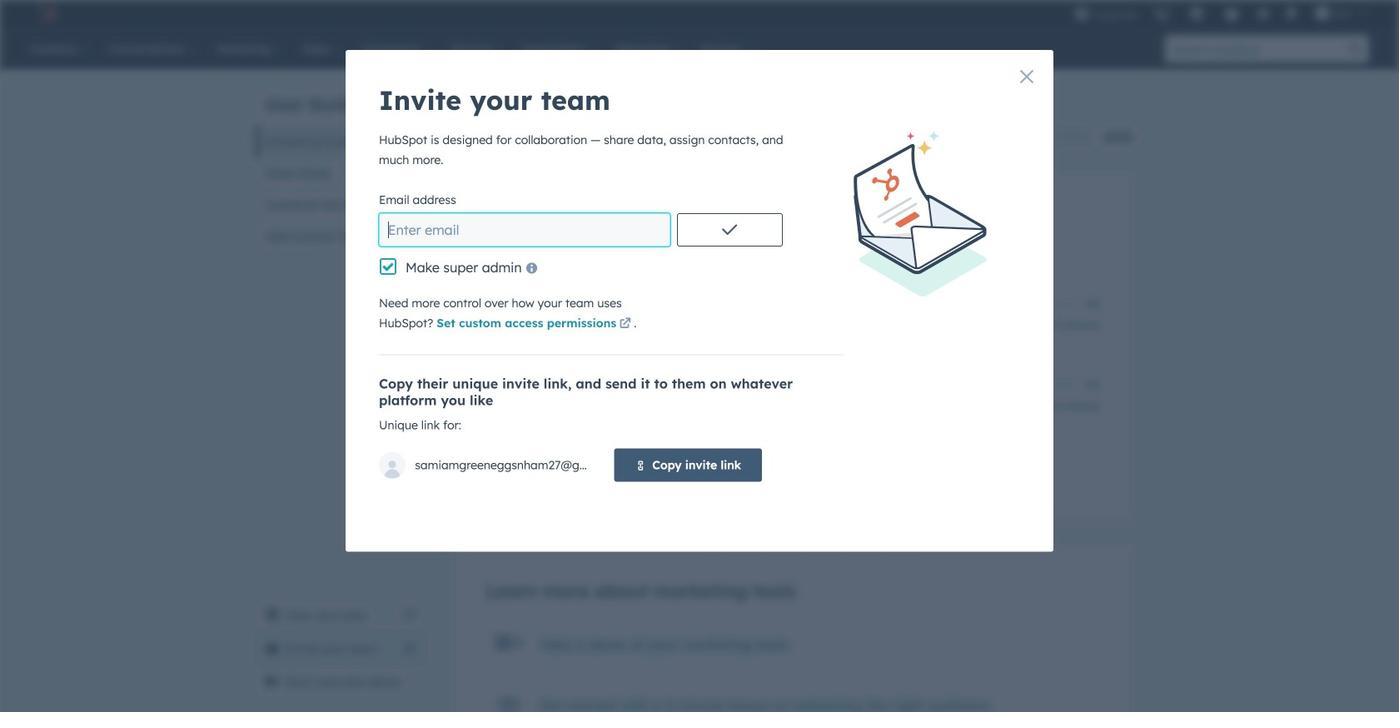 Task type: describe. For each thing, give the bounding box(es) containing it.
marketplaces image
[[1190, 7, 1205, 22]]

user guides element
[[256, 72, 426, 252]]

Enter email email field
[[379, 213, 671, 247]]



Task type: vqa. For each thing, say whether or not it's contained in the screenshot.
Search name or description search box
no



Task type: locate. For each thing, give the bounding box(es) containing it.
progress bar
[[452, 128, 862, 145]]

link opens in a new window image
[[620, 319, 631, 330]]

gary orlando image
[[1316, 6, 1331, 21]]

Search HubSpot search field
[[1166, 35, 1342, 63]]

close image
[[1021, 70, 1034, 83]]

link opens in a new window image
[[620, 315, 631, 335], [404, 606, 416, 626], [404, 610, 416, 622]]

dialog
[[346, 50, 1054, 552]]

menu
[[1067, 0, 1380, 27]]



